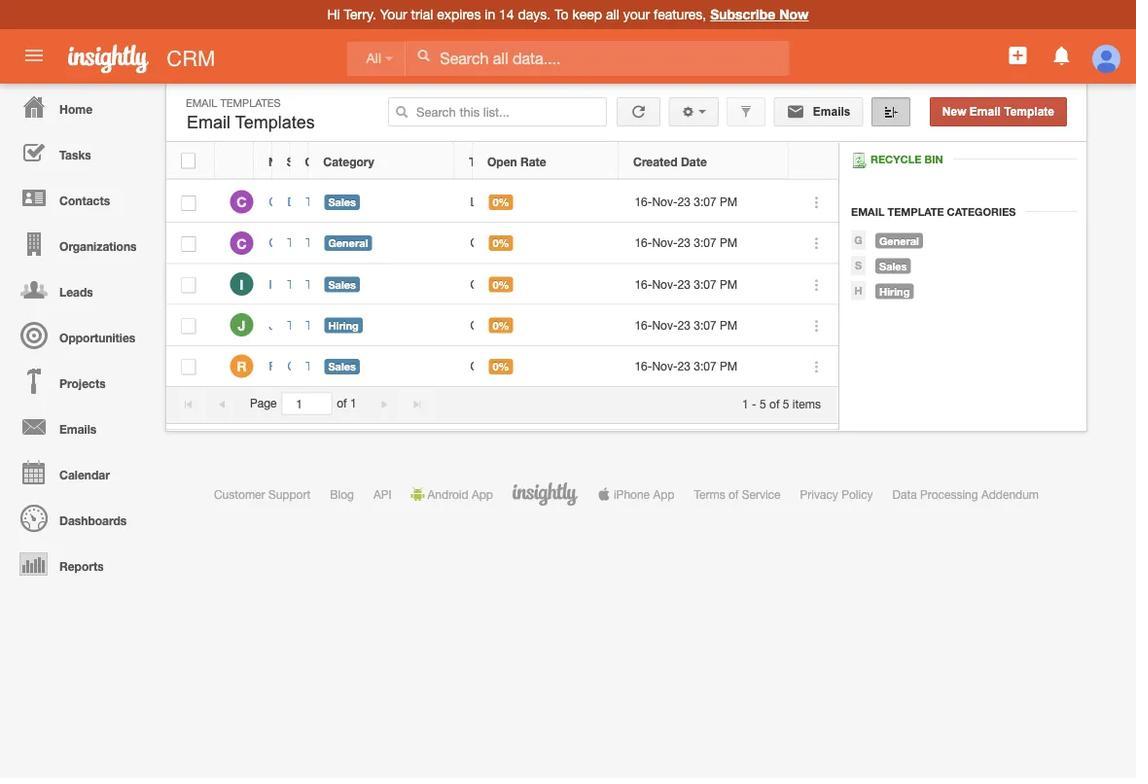 Task type: vqa. For each thing, say whether or not it's contained in the screenshot.
R 0%
yes



Task type: locate. For each thing, give the bounding box(es) containing it.
cell for i
[[455, 264, 474, 305]]

1 c row from the top
[[166, 182, 839, 223]]

0 vertical spatial templates
[[220, 96, 281, 109]]

of right terms
[[729, 487, 739, 501]]

terry turtle link inside j row
[[306, 318, 363, 332]]

4 0% from the top
[[493, 319, 509, 332]]

hiring for hiring 'cell'
[[328, 319, 359, 332]]

0% cell up the r row
[[474, 264, 620, 305]]

cog image
[[681, 105, 695, 119]]

c link
[[230, 190, 253, 214], [230, 231, 253, 255]]

0% for i
[[493, 278, 509, 291]]

thanks inside j row
[[287, 318, 325, 332]]

0 horizontal spatial general
[[328, 237, 368, 250]]

us.
[[404, 277, 420, 291]]

2 vertical spatial sales cell
[[309, 346, 455, 387]]

thanks for c
[[287, 236, 325, 250]]

4 pm from the top
[[720, 318, 738, 332]]

emails inside "navigation"
[[59, 422, 97, 436]]

iphone app
[[614, 487, 675, 501]]

to right time in the top of the page
[[382, 195, 392, 209]]

1 0% cell from the top
[[474, 182, 620, 223]]

can you point me to the right person? link
[[287, 359, 486, 373]]

turtle inside i row
[[334, 277, 363, 291]]

2 terry turtle from the top
[[306, 236, 363, 250]]

0 vertical spatial for
[[329, 236, 343, 250]]

23 inside the r row
[[678, 359, 691, 373]]

person?
[[443, 359, 486, 373]]

0% for r
[[493, 360, 509, 373]]

3 0% from the top
[[493, 278, 509, 291]]

2 terry turtle link from the top
[[306, 236, 363, 250]]

terry turtle link for contacting
[[306, 277, 363, 291]]

4 cell from the top
[[455, 346, 474, 387]]

1 horizontal spatial of
[[729, 487, 739, 501]]

terry inside j row
[[306, 318, 331, 332]]

2 c link from the top
[[230, 231, 253, 255]]

2 sales cell from the top
[[309, 264, 455, 305]]

job
[[269, 318, 289, 332]]

turtle inside the r row
[[334, 359, 363, 373]]

1 vertical spatial hiring
[[328, 319, 359, 332]]

pm
[[720, 195, 738, 209], [720, 236, 738, 250], [720, 277, 738, 291], [720, 318, 738, 332], [720, 359, 738, 373]]

1 vertical spatial you
[[312, 359, 331, 373]]

5 pm from the top
[[720, 359, 738, 373]]

5 16-nov-23 3:07 pm cell from the top
[[620, 346, 790, 387]]

terry turtle link
[[306, 195, 363, 209], [306, 236, 363, 250], [306, 277, 363, 291], [306, 318, 363, 332], [306, 359, 363, 373]]

1 c link from the top
[[230, 190, 253, 214]]

nov-
[[652, 195, 678, 209], [652, 236, 678, 250], [652, 277, 678, 291], [652, 318, 678, 332], [652, 359, 678, 373]]

2 16-nov-23 3:07 pm cell from the top
[[620, 223, 790, 264]]

0 horizontal spatial 1
[[350, 397, 357, 410]]

pm for me
[[720, 359, 738, 373]]

2 turtle from the top
[[334, 236, 363, 250]]

terry for info
[[306, 236, 331, 250]]

0% down i row
[[493, 319, 509, 332]]

you right do
[[306, 195, 325, 209]]

0% cell for do you have time to connect?
[[474, 182, 620, 223]]

you inside the r row
[[312, 359, 331, 373]]

1 cell from the top
[[455, 223, 474, 264]]

1 terry from the top
[[306, 195, 331, 209]]

general cell
[[309, 223, 455, 264]]

do
[[287, 195, 302, 209]]

cell down lead
[[455, 223, 474, 264]]

terry inside the r row
[[306, 359, 331, 373]]

c row down lead 0%
[[166, 223, 839, 264]]

1 16-nov-23 3:07 pm cell from the top
[[620, 182, 790, 223]]

general inside cell
[[328, 237, 368, 250]]

0 horizontal spatial of
[[337, 397, 347, 410]]

0 horizontal spatial hiring
[[328, 319, 359, 332]]

terry turtle inside i row
[[306, 277, 363, 291]]

your
[[380, 6, 407, 22]]

0 vertical spatial response
[[315, 277, 368, 291]]

4 nov- from the top
[[652, 318, 678, 332]]

cell right right
[[455, 346, 474, 387]]

days.
[[518, 6, 551, 22]]

0 vertical spatial c link
[[230, 190, 253, 214]]

0 horizontal spatial 5
[[760, 397, 766, 410]]

0% cell for can you point me to the right person?
[[474, 346, 620, 387]]

2 terry from the top
[[306, 236, 331, 250]]

service
[[742, 487, 781, 501]]

subscribe now link
[[710, 6, 809, 22]]

2 1 from the left
[[742, 397, 749, 410]]

1 c from the top
[[237, 194, 247, 210]]

3:07 for us.
[[694, 277, 717, 291]]

email inside row group
[[297, 195, 325, 209]]

to inside 'c' row
[[382, 195, 392, 209]]

inbound response
[[269, 277, 368, 291]]

1 horizontal spatial emails link
[[774, 97, 863, 126]]

app
[[472, 487, 493, 501], [653, 487, 675, 501]]

terry turtle link inside the r row
[[306, 359, 363, 373]]

thanks for i
[[287, 277, 325, 291]]

16-nov-23 3:07 pm inside i row
[[635, 277, 738, 291]]

c link up "i" link
[[230, 231, 253, 255]]

0% up j row
[[493, 278, 509, 291]]

items
[[793, 397, 821, 410]]

contact
[[269, 236, 310, 250]]

terry inside i row
[[306, 277, 331, 291]]

hiring link
[[866, 284, 914, 299]]

0% inside i row
[[493, 278, 509, 291]]

nov- inside the r row
[[652, 359, 678, 373]]

processing
[[920, 487, 978, 501]]

1 23 from the top
[[678, 195, 691, 209]]

5 16- from the top
[[635, 359, 652, 373]]

4 23 from the top
[[678, 318, 691, 332]]

4 0% cell from the top
[[474, 305, 620, 346]]

to inside the r row
[[383, 359, 394, 373]]

3 16-nov-23 3:07 pm from the top
[[635, 277, 738, 291]]

emails up calendar link
[[59, 422, 97, 436]]

terry for email
[[306, 195, 331, 209]]

subscribe
[[710, 6, 776, 22]]

0% cell
[[474, 182, 620, 223], [474, 223, 620, 264], [474, 264, 620, 305], [474, 305, 620, 346], [474, 346, 620, 387]]

2 cell from the top
[[455, 264, 474, 305]]

emails link down 'projects'
[[5, 404, 156, 449]]

16-nov-23 3:07 pm inside the r row
[[635, 359, 738, 373]]

3 16-nov-23 3:07 pm cell from the top
[[620, 264, 790, 305]]

1 vertical spatial template
[[888, 205, 944, 218]]

4 16- from the top
[[635, 318, 652, 332]]

1 1 from the left
[[350, 397, 357, 410]]

5 terry from the top
[[306, 359, 331, 373]]

3 sales cell from the top
[[309, 346, 455, 387]]

thanks inside 'c' row
[[287, 236, 325, 250]]

1 vertical spatial emails
[[59, 422, 97, 436]]

4 terry from the top
[[306, 318, 331, 332]]

5 nov- from the top
[[652, 359, 678, 373]]

terry for response
[[306, 277, 331, 291]]

to
[[555, 6, 569, 22]]

g
[[854, 234, 863, 247]]

turtle for applying...
[[334, 318, 363, 332]]

point
[[334, 359, 361, 373]]

pm inside j row
[[720, 318, 738, 332]]

hiring inside 'cell'
[[328, 319, 359, 332]]

Search this list... text field
[[388, 97, 607, 126]]

5 23 from the top
[[678, 359, 691, 373]]

1 vertical spatial emails link
[[5, 404, 156, 449]]

for for j
[[329, 318, 343, 332]]

turtle for point
[[334, 359, 363, 373]]

terry turtle inside j row
[[306, 318, 363, 332]]

general
[[879, 234, 919, 247], [328, 237, 368, 250]]

3:07
[[694, 195, 717, 209], [694, 236, 717, 250], [694, 277, 717, 291], [694, 318, 717, 332], [694, 359, 717, 373]]

template down notifications image
[[1004, 105, 1055, 118]]

3 3:07 from the top
[[694, 277, 717, 291]]

job application response
[[269, 318, 406, 332]]

customer support
[[214, 487, 311, 501]]

0% inside the r row
[[493, 360, 509, 373]]

right
[[269, 359, 296, 373]]

2 pm from the top
[[720, 236, 738, 250]]

16-
[[635, 195, 652, 209], [635, 236, 652, 250], [635, 277, 652, 291], [635, 318, 652, 332], [635, 359, 652, 373]]

0% cell up the person?
[[474, 305, 620, 346]]

1 terry turtle link from the top
[[306, 195, 363, 209]]

terry for application
[[306, 318, 331, 332]]

3 terry turtle link from the top
[[306, 277, 363, 291]]

1 nov- from the top
[[652, 195, 678, 209]]

c left cold
[[237, 194, 247, 210]]

dashboards link
[[5, 495, 156, 541]]

sales cell
[[309, 182, 455, 223], [309, 264, 455, 305], [309, 346, 455, 387]]

5 16-nov-23 3:07 pm from the top
[[635, 359, 738, 373]]

row
[[166, 143, 838, 179]]

23 for us.
[[678, 277, 691, 291]]

3:07 for time
[[694, 195, 717, 209]]

template
[[1004, 105, 1055, 118], [888, 205, 944, 218]]

3 23 from the top
[[678, 277, 691, 291]]

1 thanks from the top
[[287, 236, 325, 250]]

1 app from the left
[[472, 487, 493, 501]]

3 terry from the top
[[306, 277, 331, 291]]

1 16-nov-23 3:07 pm from the top
[[635, 195, 738, 209]]

policy
[[842, 487, 873, 501]]

for for i
[[329, 277, 343, 291]]

2 0% from the top
[[493, 237, 509, 250]]

1
[[350, 397, 357, 410], [742, 397, 749, 410]]

3:07 for me
[[694, 359, 717, 373]]

2 for from the top
[[329, 277, 343, 291]]

5 left items
[[783, 397, 790, 410]]

hiring
[[879, 285, 910, 298], [328, 319, 359, 332]]

nov- inside j row
[[652, 318, 678, 332]]

hi terry. your trial expires in 14 days. to keep all your features, subscribe now
[[327, 6, 809, 22]]

1 horizontal spatial general
[[879, 234, 919, 247]]

1 horizontal spatial hiring
[[879, 285, 910, 298]]

2 c from the top
[[237, 235, 247, 251]]

0 vertical spatial thanks
[[287, 236, 325, 250]]

nov- for me
[[652, 359, 678, 373]]

3 turtle from the top
[[334, 277, 363, 291]]

c for contact info
[[237, 235, 247, 251]]

0%
[[493, 196, 509, 209], [493, 237, 509, 250], [493, 278, 509, 291], [493, 319, 509, 332], [493, 360, 509, 373]]

1 vertical spatial for
[[329, 277, 343, 291]]

row group
[[166, 182, 839, 387]]

dashboards
[[59, 514, 127, 527]]

open rate
[[487, 155, 546, 168]]

23 inside i row
[[678, 277, 691, 291]]

0% right the person?
[[493, 360, 509, 373]]

app for iphone app
[[653, 487, 675, 501]]

white image
[[417, 49, 430, 62]]

home
[[59, 102, 92, 116]]

terry turtle link for point
[[306, 359, 363, 373]]

you for c
[[306, 195, 325, 209]]

cell up the person?
[[455, 305, 474, 346]]

5 0% cell from the top
[[474, 346, 620, 387]]

3 16- from the top
[[635, 277, 652, 291]]

crm
[[167, 46, 215, 71]]

4 3:07 from the top
[[694, 318, 717, 332]]

cold email link
[[269, 195, 335, 209]]

to right the me
[[383, 359, 394, 373]]

thanks inside i row
[[287, 277, 325, 291]]

emails link right show list view filters image
[[774, 97, 863, 126]]

of right -
[[770, 397, 780, 410]]

3 thanks from the top
[[287, 318, 325, 332]]

0 vertical spatial c
[[237, 194, 247, 210]]

2 vertical spatial for
[[329, 318, 343, 332]]

organizations
[[59, 239, 137, 253]]

thanks for connecting link
[[287, 236, 404, 250]]

2 0% cell from the top
[[474, 223, 620, 264]]

row group containing c
[[166, 182, 839, 387]]

1 horizontal spatial emails
[[810, 105, 851, 118]]

do you have time to connect?
[[287, 195, 444, 209]]

search image
[[395, 105, 409, 119]]

2 thanks from the top
[[287, 277, 325, 291]]

to for c
[[382, 195, 392, 209]]

1 down point
[[350, 397, 357, 410]]

app right iphone
[[653, 487, 675, 501]]

5 turtle from the top
[[334, 359, 363, 373]]

of right the 1 field
[[337, 397, 347, 410]]

job application response link
[[269, 318, 416, 332]]

sales cell for c
[[309, 182, 455, 223]]

contacting
[[346, 277, 401, 291]]

1 vertical spatial c
[[237, 235, 247, 251]]

3 nov- from the top
[[652, 277, 678, 291]]

0% inside j row
[[493, 319, 509, 332]]

for inside i row
[[329, 277, 343, 291]]

0% cell down rate
[[474, 182, 620, 223]]

cell for j
[[455, 305, 474, 346]]

pm inside the r row
[[720, 359, 738, 373]]

0 vertical spatial emails link
[[774, 97, 863, 126]]

5 0% from the top
[[493, 360, 509, 373]]

connecting
[[346, 236, 404, 250]]

terry turtle link for connecting
[[306, 236, 363, 250]]

for for c
[[329, 236, 343, 250]]

template inside new email template link
[[1004, 105, 1055, 118]]

terry turtle link inside i row
[[306, 277, 363, 291]]

3 pm from the top
[[720, 277, 738, 291]]

c up "i" link
[[237, 235, 247, 251]]

for inside j row
[[329, 318, 343, 332]]

4 16-nov-23 3:07 pm from the top
[[635, 318, 738, 332]]

turtle for connecting
[[334, 236, 363, 250]]

3:07 inside the r row
[[694, 359, 717, 373]]

c row down open
[[166, 182, 839, 223]]

14
[[499, 6, 514, 22]]

c link for contact info
[[230, 231, 253, 255]]

api link
[[373, 487, 392, 501]]

cell
[[455, 223, 474, 264], [455, 264, 474, 305], [455, 305, 474, 346], [455, 346, 474, 387]]

0 vertical spatial sales cell
[[309, 182, 455, 223]]

customer
[[214, 487, 265, 501]]

1 horizontal spatial 1
[[742, 397, 749, 410]]

0% cell for thanks for applying...
[[474, 305, 620, 346]]

1 horizontal spatial app
[[653, 487, 675, 501]]

1 0% from the top
[[493, 196, 509, 209]]

opportunities link
[[5, 312, 156, 358]]

16-nov-23 3:07 pm inside j row
[[635, 318, 738, 332]]

pm inside i row
[[720, 277, 738, 291]]

thanks
[[287, 236, 325, 250], [287, 277, 325, 291], [287, 318, 325, 332]]

5 terry turtle from the top
[[306, 359, 363, 373]]

sales for r
[[328, 360, 356, 373]]

4 terry turtle link from the top
[[306, 318, 363, 332]]

16- inside i row
[[635, 277, 652, 291]]

calendar link
[[5, 449, 156, 495]]

info
[[314, 236, 333, 250]]

1 3:07 from the top
[[694, 195, 717, 209]]

terry turtle link for applying...
[[306, 318, 363, 332]]

of 1
[[337, 397, 357, 410]]

1 horizontal spatial 5
[[783, 397, 790, 410]]

0 vertical spatial hiring
[[879, 285, 910, 298]]

sales inside i row
[[328, 278, 356, 291]]

1 turtle from the top
[[334, 195, 363, 209]]

3:07 inside i row
[[694, 277, 717, 291]]

sales inside 'c' row
[[328, 196, 356, 209]]

5 3:07 from the top
[[694, 359, 717, 373]]

0% up i row
[[493, 237, 509, 250]]

2 app from the left
[[653, 487, 675, 501]]

thanks for j
[[287, 318, 325, 332]]

5 terry turtle link from the top
[[306, 359, 363, 373]]

16- inside the r row
[[635, 359, 652, 373]]

0 horizontal spatial app
[[472, 487, 493, 501]]

lead cell
[[455, 182, 496, 223]]

1 vertical spatial sales cell
[[309, 264, 455, 305]]

contacts link
[[5, 175, 156, 221]]

cell right us.
[[455, 264, 474, 305]]

0% down open
[[493, 196, 509, 209]]

sales cell for r
[[309, 346, 455, 387]]

3 0% cell from the top
[[474, 264, 620, 305]]

c link left cold
[[230, 190, 253, 214]]

thanks for contacting us. link
[[287, 277, 420, 291]]

navigation containing home
[[0, 84, 156, 587]]

0% cell down lead 0%
[[474, 223, 620, 264]]

sales inside the r row
[[328, 360, 356, 373]]

templates
[[220, 96, 281, 109], [235, 112, 315, 132]]

turtle inside j row
[[334, 318, 363, 332]]

c row
[[166, 182, 839, 223], [166, 223, 839, 264]]

thanks for applying...
[[287, 318, 400, 332]]

organizations link
[[5, 221, 156, 267]]

emails left show sidebar icon
[[810, 105, 851, 118]]

reports link
[[5, 541, 156, 587]]

1 sales cell from the top
[[309, 182, 455, 223]]

1 16- from the top
[[635, 195, 652, 209]]

category
[[323, 155, 374, 168]]

1 vertical spatial response
[[354, 318, 406, 332]]

0 vertical spatial you
[[306, 195, 325, 209]]

0 vertical spatial template
[[1004, 105, 1055, 118]]

template up general link
[[888, 205, 944, 218]]

1 vertical spatial c link
[[230, 231, 253, 255]]

notifications image
[[1050, 44, 1074, 67]]

app right android
[[472, 487, 493, 501]]

api
[[373, 487, 392, 501]]

0 vertical spatial to
[[382, 195, 392, 209]]

1 left -
[[742, 397, 749, 410]]

5 right -
[[760, 397, 766, 410]]

16-nov-23 3:07 pm cell for time
[[620, 182, 790, 223]]

3 for from the top
[[329, 318, 343, 332]]

16-nov-23 3:07 pm cell
[[620, 182, 790, 223], [620, 223, 790, 264], [620, 264, 790, 305], [620, 305, 790, 346], [620, 346, 790, 387]]

iphone
[[614, 487, 650, 501]]

nov- inside i row
[[652, 277, 678, 291]]

1 terry turtle from the top
[[306, 195, 363, 209]]

sales cell for i
[[309, 264, 455, 305]]

1 for from the top
[[329, 236, 343, 250]]

app for android app
[[472, 487, 493, 501]]

terry turtle inside the r row
[[306, 359, 363, 373]]

in
[[485, 6, 495, 22]]

you right can
[[312, 359, 331, 373]]

email inside new email template link
[[970, 105, 1001, 118]]

iphone app link
[[597, 487, 675, 501]]

1 horizontal spatial template
[[1004, 105, 1055, 118]]

0 horizontal spatial emails
[[59, 422, 97, 436]]

1 vertical spatial to
[[383, 359, 394, 373]]

23
[[678, 195, 691, 209], [678, 236, 691, 250], [678, 277, 691, 291], [678, 318, 691, 332], [678, 359, 691, 373]]

4 terry turtle from the top
[[306, 318, 363, 332]]

0% cell down i row
[[474, 346, 620, 387]]

4 turtle from the top
[[334, 318, 363, 332]]

terry turtle link for have
[[306, 195, 363, 209]]

None checkbox
[[181, 195, 196, 211], [181, 236, 196, 252], [181, 319, 196, 334], [181, 195, 196, 211], [181, 236, 196, 252], [181, 319, 196, 334]]

terry turtle
[[306, 195, 363, 209], [306, 236, 363, 250], [306, 277, 363, 291], [306, 318, 363, 332], [306, 359, 363, 373]]

3 cell from the top
[[455, 305, 474, 346]]

1 pm from the top
[[720, 195, 738, 209]]

None checkbox
[[181, 153, 196, 169], [181, 278, 196, 293], [181, 360, 196, 375], [181, 153, 196, 169], [181, 278, 196, 293], [181, 360, 196, 375]]

3 terry turtle from the top
[[306, 277, 363, 291]]

2 vertical spatial thanks
[[287, 318, 325, 332]]

connect?
[[395, 195, 444, 209]]

1 vertical spatial thanks
[[287, 277, 325, 291]]

5
[[760, 397, 766, 410], [783, 397, 790, 410]]

navigation
[[0, 84, 156, 587]]



Task type: describe. For each thing, give the bounding box(es) containing it.
r row
[[166, 346, 839, 387]]

sales link
[[866, 258, 911, 274]]

blog link
[[330, 487, 354, 501]]

0 horizontal spatial emails link
[[5, 404, 156, 449]]

android app link
[[411, 487, 493, 501]]

response inside i row
[[315, 277, 368, 291]]

j
[[238, 317, 245, 333]]

nov- for us.
[[652, 277, 678, 291]]

16-nov-23 3:07 pm cell for me
[[620, 346, 790, 387]]

can you point me to the right person?
[[287, 359, 486, 373]]

to for r
[[383, 359, 394, 373]]

16-nov-23 3:07 pm cell for us.
[[620, 264, 790, 305]]

privacy
[[800, 487, 838, 501]]

lead 0%
[[470, 195, 509, 209]]

1 vertical spatial templates
[[235, 112, 315, 132]]

23 for time
[[678, 195, 691, 209]]

i
[[240, 276, 244, 292]]

privacy policy
[[800, 487, 873, 501]]

3:07 inside j row
[[694, 318, 717, 332]]

23 for me
[[678, 359, 691, 373]]

2 nov- from the top
[[652, 236, 678, 250]]

new email template link
[[930, 97, 1067, 126]]

general link
[[866, 233, 923, 249]]

lead
[[470, 195, 496, 209]]

23 inside j row
[[678, 318, 691, 332]]

16- inside j row
[[635, 318, 652, 332]]

pm for us.
[[720, 277, 738, 291]]

turtle for contacting
[[334, 277, 363, 291]]

sales for c
[[328, 196, 356, 209]]

hiring cell
[[309, 305, 455, 346]]

r
[[237, 358, 247, 374]]

r link
[[230, 354, 253, 378]]

terms of service
[[694, 487, 781, 501]]

terry.
[[344, 6, 376, 22]]

response inside j row
[[354, 318, 406, 332]]

customer support link
[[214, 487, 311, 501]]

can
[[287, 359, 309, 373]]

0 horizontal spatial template
[[888, 205, 944, 218]]

2 23 from the top
[[678, 236, 691, 250]]

2 3:07 from the top
[[694, 236, 717, 250]]

right person
[[269, 359, 336, 373]]

leads link
[[5, 267, 156, 312]]

j link
[[230, 313, 253, 337]]

terry turtle for point
[[306, 359, 363, 373]]

the
[[397, 359, 413, 373]]

show sidebar image
[[884, 105, 898, 119]]

leads
[[59, 285, 93, 299]]

all
[[366, 51, 381, 66]]

application
[[292, 318, 350, 332]]

all link
[[347, 41, 406, 76]]

refresh list image
[[630, 105, 648, 118]]

you for r
[[312, 359, 331, 373]]

have
[[328, 195, 353, 209]]

terry turtle for contacting
[[306, 277, 363, 291]]

reports
[[59, 559, 104, 573]]

16-nov-23 3:07 pm for time
[[635, 195, 738, 209]]

show list view filters image
[[740, 105, 753, 119]]

Search all data.... text field
[[406, 41, 789, 76]]

time
[[356, 195, 378, 209]]

right
[[417, 359, 440, 373]]

1 field
[[282, 393, 331, 414]]

2 c row from the top
[[166, 223, 839, 264]]

2 5 from the left
[[783, 397, 790, 410]]

inbound response link
[[269, 277, 377, 291]]

data
[[893, 487, 917, 501]]

16-nov-23 3:07 pm for me
[[635, 359, 738, 373]]

general for general link
[[879, 234, 919, 247]]

person
[[300, 359, 336, 373]]

android
[[428, 487, 469, 501]]

s
[[855, 259, 862, 272]]

sales for i
[[328, 278, 356, 291]]

privacy policy link
[[800, 487, 873, 501]]

c link for cold email
[[230, 190, 253, 214]]

recycle bin link
[[851, 153, 953, 168]]

0% inside lead 0%
[[493, 196, 509, 209]]

terms
[[694, 487, 725, 501]]

0% cell for thanks for connecting
[[474, 223, 620, 264]]

hi
[[327, 6, 340, 22]]

i row
[[166, 264, 839, 305]]

cell for c
[[455, 223, 474, 264]]

recycle bin
[[871, 153, 943, 166]]

rate
[[520, 155, 546, 168]]

keep
[[573, 6, 602, 22]]

thanks for connecting
[[287, 236, 404, 250]]

2 horizontal spatial of
[[770, 397, 780, 410]]

0 vertical spatial emails
[[810, 105, 851, 118]]

0% for c
[[493, 237, 509, 250]]

nov- for time
[[652, 195, 678, 209]]

expires
[[437, 6, 481, 22]]

applying...
[[346, 318, 400, 332]]

addendum
[[982, 487, 1039, 501]]

general for general cell
[[328, 237, 368, 250]]

4 16-nov-23 3:07 pm cell from the top
[[620, 305, 790, 346]]

terry turtle for connecting
[[306, 236, 363, 250]]

terry turtle for applying...
[[306, 318, 363, 332]]

2 16- from the top
[[635, 236, 652, 250]]

terry turtle for have
[[306, 195, 363, 209]]

thanks for applying... link
[[287, 318, 400, 332]]

me
[[364, 359, 380, 373]]

projects
[[59, 376, 106, 390]]

do you have time to connect? link
[[287, 195, 444, 209]]

cell for r
[[455, 346, 474, 387]]

email template categories
[[851, 205, 1016, 218]]

date
[[681, 155, 707, 168]]

features,
[[654, 6, 707, 22]]

categories
[[947, 205, 1016, 218]]

turtle for have
[[334, 195, 363, 209]]

created
[[633, 155, 678, 168]]

0% cell for thanks for contacting us.
[[474, 264, 620, 305]]

row containing category
[[166, 143, 838, 179]]

16-nov-23 3:07 pm for us.
[[635, 277, 738, 291]]

trial
[[411, 6, 433, 22]]

data processing addendum link
[[893, 487, 1039, 501]]

contact info
[[269, 236, 333, 250]]

hiring for hiring link
[[879, 285, 910, 298]]

email templates email templates
[[186, 96, 315, 132]]

16- for me
[[635, 359, 652, 373]]

data processing addendum
[[893, 487, 1039, 501]]

1 5 from the left
[[760, 397, 766, 410]]

terms of service link
[[694, 487, 781, 501]]

2 16-nov-23 3:07 pm from the top
[[635, 236, 738, 250]]

all
[[606, 6, 619, 22]]

terry for person
[[306, 359, 331, 373]]

16- for us.
[[635, 277, 652, 291]]

c for cold email
[[237, 194, 247, 210]]

page
[[250, 397, 277, 410]]

now
[[779, 6, 809, 22]]

16- for time
[[635, 195, 652, 209]]

pm for time
[[720, 195, 738, 209]]

j row
[[166, 305, 839, 346]]

blog
[[330, 487, 354, 501]]

contacts
[[59, 194, 110, 207]]

inbound
[[269, 277, 312, 291]]

0% for j
[[493, 319, 509, 332]]

cold
[[269, 195, 294, 209]]

right person link
[[269, 359, 346, 373]]

open
[[487, 155, 517, 168]]

new
[[943, 105, 967, 118]]



